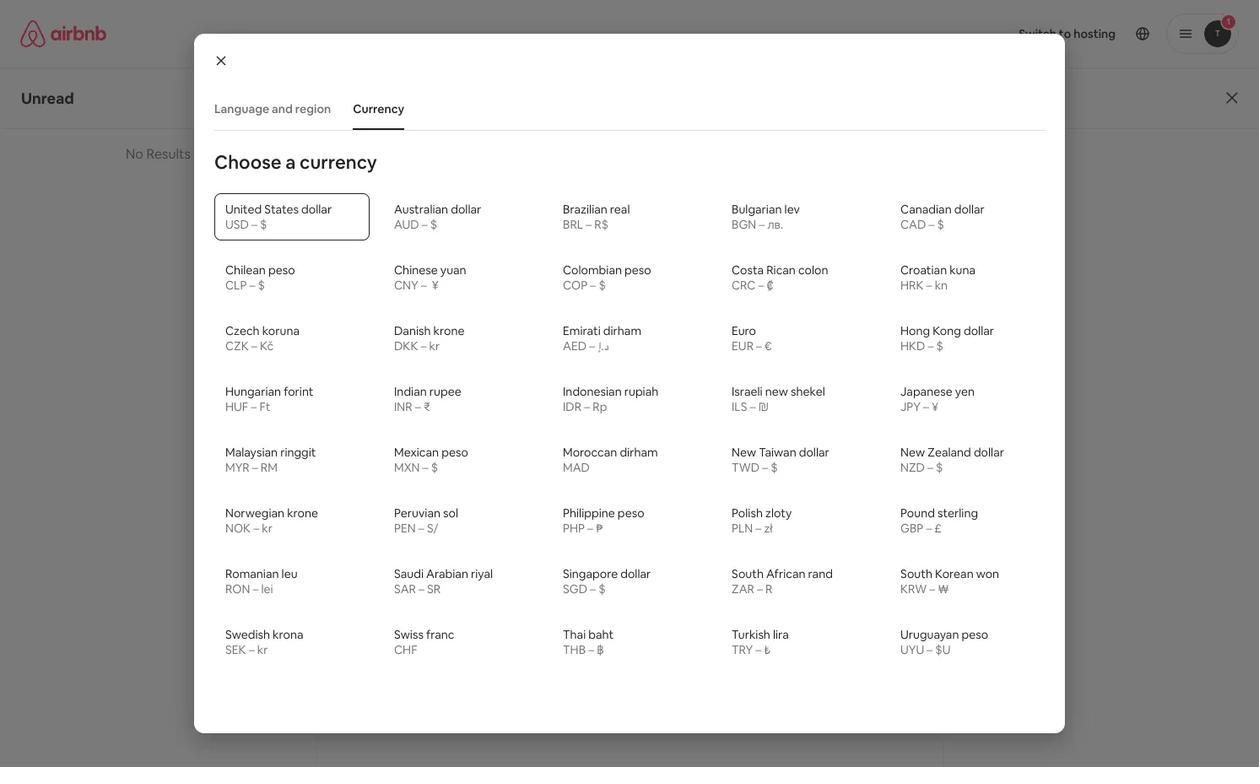 Task type: vqa. For each thing, say whether or not it's contained in the screenshot.


Task type: describe. For each thing, give the bounding box(es) containing it.
thai baht thb – ฿
[[563, 627, 614, 658]]

emirati
[[563, 323, 601, 339]]

moroccan dirham mad
[[563, 445, 658, 475]]

group inside messaging page main contents element
[[265, 81, 299, 115]]

– inside south korean won krw – ₩
[[930, 582, 936, 597]]

philippine
[[563, 506, 615, 521]]

chilean peso clp – $
[[225, 263, 295, 293]]

australian
[[394, 202, 448, 217]]

₹
[[424, 399, 431, 415]]

taiwan
[[759, 445, 797, 460]]

aed
[[563, 339, 587, 354]]

canadian dollar cad – $
[[901, 202, 985, 232]]

mexican
[[394, 445, 439, 460]]

– for croatian kuna hrk – kn
[[927, 278, 933, 293]]

no results
[[126, 145, 191, 163]]

$ inside united states dollar usd – $
[[260, 217, 267, 232]]

krona
[[273, 627, 304, 643]]

sol
[[443, 506, 458, 521]]

peso for colombian peso cop – $
[[625, 263, 652, 278]]

– for emirati dirham aed – ﺩ.ﺇ
[[589, 339, 595, 354]]

peruvian
[[394, 506, 441, 521]]

choose a currency
[[214, 150, 377, 174]]

– for hungarian forint huf – ft
[[251, 399, 257, 415]]

– for pound sterling gbp – £
[[927, 521, 932, 536]]

rm
[[261, 460, 278, 475]]

czk
[[225, 339, 249, 354]]

results
[[146, 145, 191, 163]]

kn
[[935, 278, 948, 293]]

israeli
[[732, 384, 763, 399]]

– for colombian peso cop – $
[[590, 278, 596, 293]]

krw
[[901, 582, 927, 597]]

s/
[[427, 521, 439, 536]]

indian rupee inr – ₹
[[394, 384, 462, 415]]

mxn
[[394, 460, 420, 475]]

– for turkish lira try – ₺
[[756, 643, 762, 658]]

rican
[[767, 263, 796, 278]]

thb
[[563, 643, 586, 658]]

– inside israeli new shekel ils – ₪
[[750, 399, 756, 415]]

moroccan
[[563, 445, 617, 460]]

danish krone dkk – kr
[[394, 323, 465, 354]]

$ inside singapore dollar sgd – $
[[599, 582, 606, 597]]

lei
[[261, 582, 273, 597]]

koruna
[[262, 323, 300, 339]]

riyal
[[471, 567, 493, 582]]

cny
[[394, 278, 419, 293]]

¥
[[932, 399, 939, 415]]

$u
[[936, 643, 951, 658]]

– inside new zealand dollar nzd – $
[[928, 460, 934, 475]]

– for chinese yuan cny – ￥
[[421, 278, 427, 293]]

kr for nok – kr
[[262, 521, 273, 536]]

indonesian rupiah idr – rp
[[563, 384, 659, 415]]

kč
[[260, 339, 274, 354]]

nzd
[[901, 460, 925, 475]]

– for danish krone dkk – kr
[[421, 339, 427, 354]]

dollar inside hong kong dollar hkd – $
[[964, 323, 995, 339]]

no
[[126, 145, 144, 163]]

franc
[[426, 627, 455, 643]]

african
[[767, 567, 806, 582]]

peso for chilean peso clp – $
[[268, 263, 295, 278]]

indonesian
[[563, 384, 622, 399]]

twd
[[732, 460, 760, 475]]

uyu
[[901, 643, 925, 658]]

– for philippine peso php – ₱
[[588, 521, 594, 536]]

singapore
[[563, 567, 618, 582]]

ft
[[260, 399, 271, 415]]

– for canadian dollar cad – $
[[929, 217, 935, 232]]

krone for norwegian krone nok – kr
[[287, 506, 318, 521]]

norwegian
[[225, 506, 285, 521]]

– for czech koruna czk – kč
[[251, 339, 257, 354]]

rand
[[808, 567, 833, 582]]

kr for dkk – kr
[[429, 339, 440, 354]]

dollar inside united states dollar usd – $
[[301, 202, 332, 217]]

– inside united states dollar usd – $
[[252, 217, 257, 232]]

₱
[[596, 521, 603, 536]]

– for chilean peso clp – $
[[249, 278, 255, 293]]

– for malaysian ringgit myr – rm
[[252, 460, 258, 475]]

sgd
[[563, 582, 588, 597]]

– for thai baht thb – ฿
[[589, 643, 595, 658]]

£
[[935, 521, 942, 536]]

dollar inside new zealand dollar nzd – $
[[974, 445, 1005, 460]]

languages dialog
[[194, 34, 1065, 734]]

– for bulgarian lev bgn – лв.
[[759, 217, 765, 232]]

danish
[[394, 323, 431, 339]]

israeli new shekel ils – ₪
[[732, 384, 826, 415]]

polish
[[732, 506, 763, 521]]

– for peruvian sol pen – s/
[[419, 521, 425, 536]]

uruguayan
[[901, 627, 960, 643]]

– for norwegian krone nok – kr
[[253, 521, 259, 536]]

jpy
[[901, 399, 921, 415]]

$ inside new taiwan dollar twd – $
[[771, 460, 778, 475]]

new for twd
[[732, 445, 757, 460]]

dollar inside canadian dollar cad – $
[[955, 202, 985, 217]]

dollar inside australian dollar aud – $
[[451, 202, 481, 217]]

choose a language and currency element
[[204, 88, 1055, 686]]

costa rican colon crc – ₡
[[732, 263, 829, 293]]

peso for mexican peso mxn – $
[[442, 445, 468, 460]]

language
[[214, 101, 269, 117]]

new for nzd
[[901, 445, 925, 460]]

swedish krona sek – kr
[[225, 627, 304, 658]]

aud
[[394, 217, 419, 232]]

korean
[[935, 567, 974, 582]]

– inside south african rand zar – r
[[757, 582, 763, 597]]

and
[[272, 101, 293, 117]]

swiss franc chf
[[394, 627, 455, 658]]

$ inside the mexican peso mxn – $
[[431, 460, 438, 475]]

crc
[[732, 278, 756, 293]]

brazilian real brl – r$
[[563, 202, 630, 232]]

– for australian dollar aud – $
[[422, 217, 428, 232]]

r$
[[595, 217, 609, 232]]

unread
[[21, 88, 74, 108]]

states
[[265, 202, 299, 217]]

south for krw
[[901, 567, 933, 582]]

kuna
[[950, 263, 976, 278]]



Task type: locate. For each thing, give the bounding box(es) containing it.
₡
[[767, 278, 774, 293]]

– inside pound sterling gbp – £
[[927, 521, 932, 536]]

$ inside new zealand dollar nzd – $
[[936, 460, 943, 475]]

$ right hkd
[[937, 339, 944, 354]]

– inside the brazilian real brl – r$
[[586, 217, 592, 232]]

$ right usd
[[260, 217, 267, 232]]

new inside new taiwan dollar twd – $
[[732, 445, 757, 460]]

tab list containing language and region
[[206, 88, 1045, 130]]

croatian
[[901, 263, 947, 278]]

$ right nzd
[[936, 460, 943, 475]]

– left ₩
[[930, 582, 936, 597]]

1 new from the left
[[732, 445, 757, 460]]

– left lei
[[253, 582, 259, 597]]

norwegian krone nok – kr
[[225, 506, 318, 536]]

region
[[295, 101, 331, 117]]

– right twd
[[763, 460, 769, 475]]

– left sr
[[419, 582, 425, 597]]

dirham right emirati
[[603, 323, 642, 339]]

south african rand zar – r
[[732, 567, 833, 597]]

sek
[[225, 643, 246, 658]]

uruguayan peso uyu – $u
[[901, 627, 989, 658]]

dollar right zealand
[[974, 445, 1005, 460]]

south inside south african rand zar – r
[[732, 567, 764, 582]]

ﺩ.ﺇ
[[598, 339, 609, 354]]

– right sek
[[249, 643, 255, 658]]

hkd
[[901, 339, 926, 354]]

bulgarian
[[732, 202, 782, 217]]

1 horizontal spatial south
[[901, 567, 933, 582]]

czech
[[225, 323, 260, 339]]

– inside hungarian forint huf – ft
[[251, 399, 257, 415]]

2 south from the left
[[901, 567, 933, 582]]

canadian
[[901, 202, 952, 217]]

– inside uruguayan peso uyu – $u
[[927, 643, 933, 658]]

new
[[765, 384, 789, 399]]

peso for uruguayan peso uyu – $u
[[962, 627, 989, 643]]

currency
[[300, 150, 377, 174]]

₩
[[938, 582, 949, 597]]

0 horizontal spatial krone
[[287, 506, 318, 521]]

– left лв.
[[759, 217, 765, 232]]

– inside thai baht thb – ฿
[[589, 643, 595, 658]]

1 horizontal spatial krone
[[434, 323, 465, 339]]

– left ₡
[[759, 278, 765, 293]]

peso right $u in the bottom of the page
[[962, 627, 989, 643]]

– for mexican peso mxn – $
[[423, 460, 429, 475]]

peso right the ₱
[[618, 506, 645, 521]]

mad
[[563, 460, 590, 475]]

profile element
[[650, 0, 1239, 68]]

– left $u in the bottom of the page
[[927, 643, 933, 658]]

– inside indian rupee inr – ₹
[[415, 399, 421, 415]]

– left 's/'
[[419, 521, 425, 536]]

new
[[732, 445, 757, 460], [901, 445, 925, 460]]

pound
[[901, 506, 935, 521]]

south inside south korean won krw – ₩
[[901, 567, 933, 582]]

chinese
[[394, 263, 438, 278]]

peso for philippine peso php – ₱
[[618, 506, 645, 521]]

– left r
[[757, 582, 763, 597]]

south
[[732, 567, 764, 582], [901, 567, 933, 582]]

– for uruguayan peso uyu – $u
[[927, 643, 933, 658]]

dollar right canadian
[[955, 202, 985, 217]]

group
[[265, 81, 299, 115]]

dollar inside singapore dollar sgd – $
[[621, 567, 651, 582]]

– right hkd
[[928, 339, 934, 354]]

– inside the mexican peso mxn – $
[[423, 460, 429, 475]]

– inside hong kong dollar hkd – $
[[928, 339, 934, 354]]

gbp
[[901, 521, 924, 536]]

– for brazilian real brl – r$
[[586, 217, 592, 232]]

– right nok
[[253, 521, 259, 536]]

$ right "cad"
[[938, 217, 945, 232]]

messaging page main contents element
[[0, 68, 1260, 767]]

– left the ₺
[[756, 643, 762, 658]]

kr
[[429, 339, 440, 354], [262, 521, 273, 536], [257, 643, 268, 658]]

south left ₩
[[901, 567, 933, 582]]

arabian
[[426, 567, 469, 582]]

nok
[[225, 521, 251, 536]]

yuan
[[441, 263, 467, 278]]

kr right nok
[[262, 521, 273, 536]]

0 vertical spatial krone
[[434, 323, 465, 339]]

– inside polish zloty pln – zł
[[756, 521, 762, 536]]

$ inside canadian dollar cad – $
[[938, 217, 945, 232]]

rp
[[593, 399, 607, 415]]

dirham inside moroccan dirham mad
[[620, 445, 658, 460]]

new inside new zealand dollar nzd – $
[[901, 445, 925, 460]]

tab list inside choose a language and currency element
[[206, 88, 1045, 130]]

krone right norwegian
[[287, 506, 318, 521]]

dollar right "singapore"
[[621, 567, 651, 582]]

– for japanese yen jpy – ¥
[[924, 399, 929, 415]]

– for indian rupee inr – ₹
[[415, 399, 421, 415]]

brl
[[563, 217, 584, 232]]

zealand
[[928, 445, 972, 460]]

new left zealand
[[901, 445, 925, 460]]

polish zloty pln – zł
[[732, 506, 792, 536]]

swiss
[[394, 627, 424, 643]]

– inside australian dollar aud – $
[[422, 217, 428, 232]]

– inside 'swedish krona sek – kr'
[[249, 643, 255, 658]]

saudi arabian riyal sar – sr
[[394, 567, 493, 597]]

sterling
[[938, 506, 979, 521]]

– inside indonesian rupiah idr – rp
[[584, 399, 590, 415]]

– inside croatian kuna hrk – kn
[[927, 278, 933, 293]]

peruvian sol pen – s/
[[394, 506, 458, 536]]

– inside japanese yen jpy – ¥
[[924, 399, 929, 415]]

2 new from the left
[[901, 445, 925, 460]]

1 south from the left
[[732, 567, 764, 582]]

peso inside philippine peso php – ₱
[[618, 506, 645, 521]]

– inside colombian peso cop – $
[[590, 278, 596, 293]]

– right aud
[[422, 217, 428, 232]]

$ inside hong kong dollar hkd – $
[[937, 339, 944, 354]]

australian dollar aud – $
[[394, 202, 481, 232]]

– right clp
[[249, 278, 255, 293]]

dollar inside new taiwan dollar twd – $
[[799, 445, 830, 460]]

– left rm
[[252, 460, 258, 475]]

real
[[610, 202, 630, 217]]

– left ₪
[[750, 399, 756, 415]]

– left the ₱
[[588, 521, 594, 536]]

dollar right the taiwan
[[799, 445, 830, 460]]

1 vertical spatial krone
[[287, 506, 318, 521]]

peso right colombian
[[625, 263, 652, 278]]

– inside 'saudi arabian riyal sar – sr'
[[419, 582, 425, 597]]

0 vertical spatial kr
[[429, 339, 440, 354]]

– right usd
[[252, 217, 257, 232]]

2 vertical spatial kr
[[257, 643, 268, 658]]

– left ¥
[[924, 399, 929, 415]]

kr for sek – kr
[[257, 643, 268, 658]]

лв.
[[768, 217, 784, 232]]

clp
[[225, 278, 247, 293]]

dirham for emirati dirham aed – ﺩ.ﺇ
[[603, 323, 642, 339]]

– inside bulgarian lev bgn – лв.
[[759, 217, 765, 232]]

– for swedish krona sek – kr
[[249, 643, 255, 658]]

krone for danish krone dkk – kr
[[434, 323, 465, 339]]

– left ￥
[[421, 278, 427, 293]]

dirham for moroccan dirham mad
[[620, 445, 658, 460]]

– left ฿
[[589, 643, 595, 658]]

₺
[[764, 643, 771, 658]]

– for singapore dollar sgd – $
[[590, 582, 596, 597]]

dirham
[[603, 323, 642, 339], [620, 445, 658, 460]]

tab list
[[206, 88, 1045, 130]]

idr
[[563, 399, 582, 415]]

pound sterling gbp – £
[[901, 506, 979, 536]]

south for zar
[[732, 567, 764, 582]]

– left kn
[[927, 278, 933, 293]]

dirham right moroccan
[[620, 445, 658, 460]]

– inside danish krone dkk – kr
[[421, 339, 427, 354]]

bgn
[[732, 217, 757, 232]]

croatian kuna hrk – kn
[[901, 263, 976, 293]]

dollar right the 'australian'
[[451, 202, 481, 217]]

philippine peso php – ₱
[[563, 506, 645, 536]]

– inside peruvian sol pen – s/
[[419, 521, 425, 536]]

– right sgd
[[590, 582, 596, 597]]

– inside norwegian krone nok – kr
[[253, 521, 259, 536]]

– inside 'romanian leu ron – lei'
[[253, 582, 259, 597]]

$ right aud
[[430, 217, 437, 232]]

language and region button
[[206, 93, 340, 125]]

euro
[[732, 323, 756, 339]]

won
[[977, 567, 1000, 582]]

– left r$
[[586, 217, 592, 232]]

sr
[[427, 582, 441, 597]]

peso right chilean
[[268, 263, 295, 278]]

chf
[[394, 643, 418, 658]]

mexican peso mxn – $
[[394, 445, 468, 475]]

zloty
[[766, 506, 792, 521]]

new left the taiwan
[[732, 445, 757, 460]]

krone right danish on the top
[[434, 323, 465, 339]]

– left €
[[757, 339, 762, 354]]

$ right clp
[[258, 278, 265, 293]]

– left ﺩ.ﺇ
[[589, 339, 595, 354]]

peso inside the mexican peso mxn – $
[[442, 445, 468, 460]]

₪
[[759, 399, 769, 415]]

$ inside australian dollar aud – $
[[430, 217, 437, 232]]

0 horizontal spatial new
[[732, 445, 757, 460]]

1 vertical spatial dirham
[[620, 445, 658, 460]]

kr inside danish krone dkk – kr
[[429, 339, 440, 354]]

rupiah
[[625, 384, 659, 399]]

– right dkk
[[421, 339, 427, 354]]

– for romanian leu ron – lei
[[253, 582, 259, 597]]

peso inside uruguayan peso uyu – $u
[[962, 627, 989, 643]]

– right nzd
[[928, 460, 934, 475]]

$ right mxn
[[431, 460, 438, 475]]

– for polish zloty pln – zł
[[756, 521, 762, 536]]

– inside malaysian ringgit myr – rm
[[252, 460, 258, 475]]

– left zł
[[756, 521, 762, 536]]

myr
[[225, 460, 250, 475]]

south left r
[[732, 567, 764, 582]]

peso inside chilean peso clp – $
[[268, 263, 295, 278]]

– inside chinese yuan cny – ￥
[[421, 278, 427, 293]]

– left rp
[[584, 399, 590, 415]]

– right cop
[[590, 278, 596, 293]]

kr inside norwegian krone nok – kr
[[262, 521, 273, 536]]

– left "kč"
[[251, 339, 257, 354]]

colombian
[[563, 263, 622, 278]]

$ inside chilean peso clp – $
[[258, 278, 265, 293]]

huf
[[225, 399, 248, 415]]

1 horizontal spatial new
[[901, 445, 925, 460]]

1 vertical spatial kr
[[262, 521, 273, 536]]

dollar right kong at top right
[[964, 323, 995, 339]]

– inside philippine peso php – ₱
[[588, 521, 594, 536]]

– left the £
[[927, 521, 932, 536]]

dollar right states
[[301, 202, 332, 217]]

usd
[[225, 217, 249, 232]]

– inside costa rican colon crc – ₡
[[759, 278, 765, 293]]

– left ₹
[[415, 399, 421, 415]]

$ right cop
[[599, 278, 606, 293]]

currency button
[[345, 93, 413, 125]]

krone inside norwegian krone nok – kr
[[287, 506, 318, 521]]

0 horizontal spatial south
[[732, 567, 764, 582]]

turkish
[[732, 627, 771, 643]]

ringgit
[[280, 445, 316, 460]]

united
[[225, 202, 262, 217]]

– inside singapore dollar sgd – $
[[590, 582, 596, 597]]

– inside emirati dirham aed – ﺩ.ﺇ
[[589, 339, 595, 354]]

kr right sek
[[257, 643, 268, 658]]

pln
[[732, 521, 753, 536]]

peso right the mexican at bottom
[[442, 445, 468, 460]]

kr inside 'swedish krona sek – kr'
[[257, 643, 268, 658]]

$ inside colombian peso cop – $
[[599, 278, 606, 293]]

– inside the turkish lira try – ₺
[[756, 643, 762, 658]]

hong
[[901, 323, 930, 339]]

– for indonesian rupiah idr – rp
[[584, 399, 590, 415]]

kr right dkk
[[429, 339, 440, 354]]

– right mxn
[[423, 460, 429, 475]]

japanese yen jpy – ¥
[[901, 384, 975, 415]]

thai
[[563, 627, 586, 643]]

– inside canadian dollar cad – $
[[929, 217, 935, 232]]

dirham inside emirati dirham aed – ﺩ.ﺇ
[[603, 323, 642, 339]]

– right "cad"
[[929, 217, 935, 232]]

lev
[[785, 202, 800, 217]]

$ right twd
[[771, 460, 778, 475]]

peso inside colombian peso cop – $
[[625, 263, 652, 278]]

saudi
[[394, 567, 424, 582]]

cad
[[901, 217, 926, 232]]

– inside euro eur – €
[[757, 339, 762, 354]]

a
[[286, 150, 296, 174]]

zar
[[732, 582, 755, 597]]

– inside chilean peso clp – $
[[249, 278, 255, 293]]

0 vertical spatial dirham
[[603, 323, 642, 339]]

– inside new taiwan dollar twd – $
[[763, 460, 769, 475]]

zł
[[764, 521, 773, 536]]

krone inside danish krone dkk – kr
[[434, 323, 465, 339]]

– inside czech koruna czk – kč
[[251, 339, 257, 354]]

brazilian
[[563, 202, 608, 217]]

– left ft
[[251, 399, 257, 415]]

$ right sgd
[[599, 582, 606, 597]]

emirati dirham aed – ﺩ.ﺇ
[[563, 323, 642, 354]]



